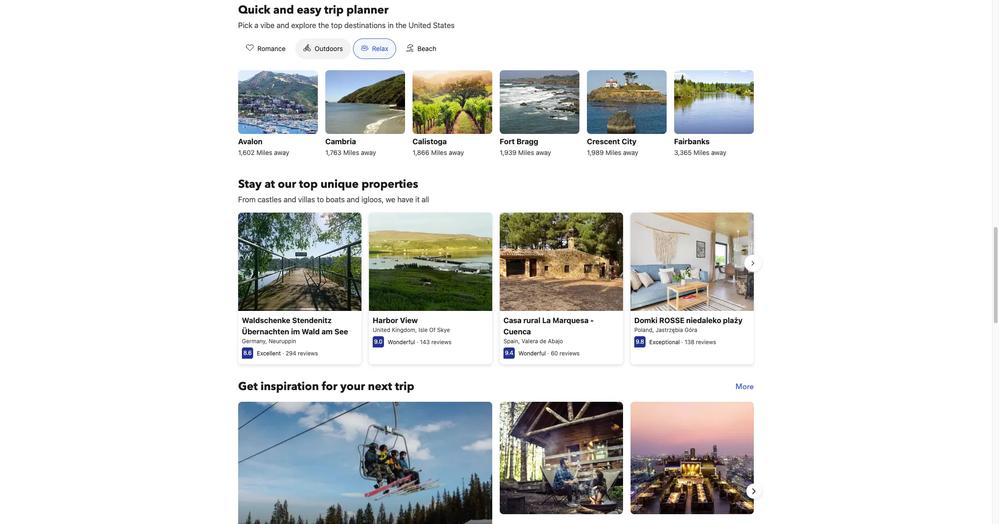 Task type: describe. For each thing, give the bounding box(es) containing it.
explore
[[291, 21, 316, 30]]

crescent
[[587, 137, 620, 146]]

9.0
[[374, 339, 383, 346]]

wonderful for united
[[388, 339, 415, 346]]

get inspiration for your next trip
[[238, 380, 415, 395]]

8.6 element
[[242, 348, 253, 359]]

1,602
[[238, 149, 255, 157]]

waldschenke
[[242, 317, 291, 325]]

cambria 1,763 miles away
[[326, 137, 376, 157]]

avalon
[[238, 137, 263, 146]]

wonderful for la
[[519, 351, 546, 358]]

outdoors button
[[296, 38, 351, 59]]

at
[[265, 177, 275, 192]]

valera
[[522, 338, 538, 345]]

am
[[322, 328, 333, 337]]

reviews for marquesa
[[560, 351, 580, 358]]

top inside stay at our top unique properties from castles and villas to boats and igloos, we have it all
[[299, 177, 318, 192]]

destinations
[[345, 21, 386, 30]]

tab list containing romance
[[231, 38, 452, 60]]

outdoors
[[315, 45, 343, 52]]

boats
[[326, 196, 345, 204]]

germany,
[[242, 338, 267, 345]]

calistoga 1,866 miles away
[[413, 137, 464, 157]]

reviews for im
[[298, 351, 318, 358]]

plaży
[[724, 317, 743, 325]]

relax
[[372, 45, 389, 52]]

fairbanks
[[675, 137, 710, 146]]

abajo
[[548, 338, 563, 345]]

your
[[340, 380, 365, 395]]

all
[[422, 196, 429, 204]]

1 the from the left
[[318, 21, 329, 30]]

romance button
[[238, 38, 294, 59]]

exceptional · 138 reviews
[[650, 339, 717, 346]]

8.6
[[243, 350, 252, 357]]

for
[[322, 380, 338, 395]]

stay
[[238, 177, 262, 192]]

fort bragg 1,939 miles away
[[500, 137, 551, 157]]

harbor
[[373, 317, 398, 325]]

top inside the quick and easy trip planner pick a vibe and explore the top destinations in the united states
[[331, 21, 343, 30]]

cuenca
[[504, 328, 531, 337]]

9.4
[[505, 350, 514, 357]]

reviews for plaży
[[696, 339, 717, 346]]

stay at our top unique properties from castles and villas to boats and igloos, we have it all
[[238, 177, 429, 204]]

9.8 element
[[635, 337, 646, 348]]

pick
[[238, 21, 253, 30]]

excellent element
[[257, 351, 281, 358]]

casa rural la marquesa - cuenca spain, valera de abajo
[[504, 317, 594, 345]]

crescent city 1,989 miles away
[[587, 137, 639, 157]]

villas
[[298, 196, 315, 204]]

domki
[[635, 317, 658, 325]]

properties
[[362, 177, 419, 192]]

skye
[[437, 327, 450, 334]]

have
[[398, 196, 414, 204]]

trip inside the quick and easy trip planner pick a vibe and explore the top destinations in the united states
[[324, 2, 344, 18]]

· for niedaleko
[[682, 339, 684, 346]]

bragg
[[517, 137, 539, 146]]

away inside fort bragg 1,939 miles away
[[536, 149, 551, 157]]

in
[[388, 21, 394, 30]]

quick and easy trip planner pick a vibe and explore the top destinations in the united states
[[238, 2, 455, 30]]

fort
[[500, 137, 515, 146]]

united inside harbor view united kingdom, isle of skye
[[373, 327, 390, 334]]

city
[[622, 137, 637, 146]]

get
[[238, 380, 258, 395]]

more link
[[736, 380, 754, 395]]

miles for calistoga
[[431, 149, 447, 157]]

góra
[[685, 327, 698, 334]]

romance
[[258, 45, 286, 52]]

poland,
[[635, 327, 655, 334]]

next
[[368, 380, 392, 395]]

we
[[386, 196, 396, 204]]

· for united
[[417, 339, 419, 346]]

our
[[278, 177, 296, 192]]

2 the from the left
[[396, 21, 407, 30]]

calistoga
[[413, 137, 447, 146]]

stendenitz
[[292, 317, 332, 325]]

miles for cambria
[[344, 149, 359, 157]]

relax button
[[353, 38, 397, 59]]

of
[[429, 327, 436, 334]]

9.0 element
[[373, 337, 384, 348]]

states
[[433, 21, 455, 30]]

-
[[591, 317, 594, 325]]

to
[[317, 196, 324, 204]]

isle
[[419, 327, 428, 334]]

9.8
[[636, 339, 645, 346]]



Task type: locate. For each thing, give the bounding box(es) containing it.
and right boats on the top left
[[347, 196, 360, 204]]

2 miles from the left
[[344, 149, 359, 157]]

1 away from the left
[[274, 149, 289, 157]]

3 away from the left
[[449, 149, 464, 157]]

· left "60" at the right bottom of the page
[[548, 351, 550, 358]]

the right explore
[[318, 21, 329, 30]]

0 horizontal spatial wonderful
[[388, 339, 415, 346]]

1 horizontal spatial trip
[[395, 380, 415, 395]]

wonderful · 143 reviews
[[388, 339, 452, 346]]

2 away from the left
[[361, 149, 376, 157]]

united inside the quick and easy trip planner pick a vibe and explore the top destinations in the united states
[[409, 21, 431, 30]]

reviews right "60" at the right bottom of the page
[[560, 351, 580, 358]]

top
[[331, 21, 343, 30], [299, 177, 318, 192]]

wonderful element
[[388, 339, 415, 346], [519, 351, 546, 358]]

away inside the crescent city 1,989 miles away
[[624, 149, 639, 157]]

region containing waldschenke stendenitz übernachten im wald am see
[[231, 209, 762, 369]]

143
[[420, 339, 430, 346]]

· left 138
[[682, 339, 684, 346]]

away for avalon
[[274, 149, 289, 157]]

away
[[274, 149, 289, 157], [361, 149, 376, 157], [449, 149, 464, 157], [536, 149, 551, 157], [624, 149, 639, 157], [712, 149, 727, 157]]

miles down the bragg
[[519, 149, 534, 157]]

inspiration
[[261, 380, 319, 395]]

igloos,
[[362, 196, 384, 204]]

wonderful element down kingdom,
[[388, 339, 415, 346]]

quick
[[238, 2, 271, 18]]

· for la
[[548, 351, 550, 358]]

1 horizontal spatial wonderful element
[[519, 351, 546, 358]]

away for fairbanks
[[712, 149, 727, 157]]

3 miles from the left
[[431, 149, 447, 157]]

1 vertical spatial trip
[[395, 380, 415, 395]]

away inside calistoga 1,866 miles away
[[449, 149, 464, 157]]

1 horizontal spatial top
[[331, 21, 343, 30]]

excellent
[[257, 351, 281, 358]]

1 miles from the left
[[257, 149, 272, 157]]

trip right 'easy'
[[324, 2, 344, 18]]

wonderful element down valera
[[519, 351, 546, 358]]

1 vertical spatial top
[[299, 177, 318, 192]]

0 vertical spatial region
[[231, 209, 762, 369]]

united up 'beach' button
[[409, 21, 431, 30]]

top up outdoors on the left top
[[331, 21, 343, 30]]

wald
[[302, 328, 320, 337]]

a
[[255, 21, 259, 30]]

view
[[400, 317, 418, 325]]

exceptional
[[650, 339, 680, 346]]

next image
[[749, 487, 760, 498]]

excellent · 294 reviews
[[257, 351, 318, 358]]

übernachten
[[242, 328, 289, 337]]

wonderful · 60 reviews
[[519, 351, 580, 358]]

reviews right 138
[[696, 339, 717, 346]]

2 region from the top
[[231, 403, 762, 525]]

planner
[[347, 2, 389, 18]]

5 miles from the left
[[606, 149, 622, 157]]

away inside fairbanks 3,365 miles away
[[712, 149, 727, 157]]

miles down crescent
[[606, 149, 622, 157]]

0 horizontal spatial the
[[318, 21, 329, 30]]

· left 143 on the bottom of the page
[[417, 339, 419, 346]]

casa
[[504, 317, 522, 325]]

away up our
[[274, 149, 289, 157]]

domki rosse niedaleko plaży poland, jastrzębia góra
[[635, 317, 743, 334]]

castles
[[258, 196, 282, 204]]

miles down avalon
[[257, 149, 272, 157]]

cambria
[[326, 137, 356, 146]]

138
[[685, 339, 695, 346]]

from
[[238, 196, 256, 204]]

de
[[540, 338, 547, 345]]

the right in
[[396, 21, 407, 30]]

trip
[[324, 2, 344, 18], [395, 380, 415, 395]]

1 horizontal spatial united
[[409, 21, 431, 30]]

away for calistoga
[[449, 149, 464, 157]]

away for cambria
[[361, 149, 376, 157]]

miles inside the crescent city 1,989 miles away
[[606, 149, 622, 157]]

and right vibe
[[277, 21, 289, 30]]

1,763
[[326, 149, 342, 157]]

0 horizontal spatial top
[[299, 177, 318, 192]]

0 vertical spatial wonderful element
[[388, 339, 415, 346]]

away inside cambria 1,763 miles away
[[361, 149, 376, 157]]

it
[[416, 196, 420, 204]]

marquesa
[[553, 317, 589, 325]]

united
[[409, 21, 431, 30], [373, 327, 390, 334]]

miles down cambria
[[344, 149, 359, 157]]

0 vertical spatial trip
[[324, 2, 344, 18]]

la
[[543, 317, 551, 325]]

3,365
[[675, 149, 692, 157]]

wonderful down kingdom,
[[388, 339, 415, 346]]

neuruppin
[[269, 338, 296, 345]]

1 vertical spatial region
[[231, 403, 762, 525]]

reviews down skye
[[432, 339, 452, 346]]

rosse
[[660, 317, 685, 325]]

and
[[273, 2, 294, 18], [277, 21, 289, 30], [284, 196, 296, 204], [347, 196, 360, 204]]

top up villas
[[299, 177, 318, 192]]

waldschenke stendenitz übernachten im wald am see germany, neuruppin
[[242, 317, 348, 345]]

wonderful down valera
[[519, 351, 546, 358]]

miles down calistoga
[[431, 149, 447, 157]]

harbor view united kingdom, isle of skye
[[373, 317, 450, 334]]

miles down fairbanks
[[694, 149, 710, 157]]

reviews for kingdom,
[[432, 339, 452, 346]]

and down our
[[284, 196, 296, 204]]

away inside avalon 1,602 miles away
[[274, 149, 289, 157]]

60
[[551, 351, 558, 358]]

4 away from the left
[[536, 149, 551, 157]]

region
[[231, 209, 762, 369], [231, 403, 762, 525]]

see
[[335, 328, 348, 337]]

wonderful
[[388, 339, 415, 346], [519, 351, 546, 358]]

0 vertical spatial wonderful
[[388, 339, 415, 346]]

1 vertical spatial wonderful
[[519, 351, 546, 358]]

· left 294
[[283, 351, 284, 358]]

exceptional element
[[650, 339, 680, 346]]

beach button
[[398, 38, 445, 59]]

1 region from the top
[[231, 209, 762, 369]]

wonderful element for united
[[388, 339, 415, 346]]

wonderful element for la
[[519, 351, 546, 358]]

miles inside fairbanks 3,365 miles away
[[694, 149, 710, 157]]

6 away from the left
[[712, 149, 727, 157]]

6 incredible bangkok rooftop bars image
[[631, 403, 754, 515]]

united down the harbor on the left
[[373, 327, 390, 334]]

away right 1,866
[[449, 149, 464, 157]]

niedaleko
[[687, 317, 722, 325]]

and up vibe
[[273, 2, 294, 18]]

9.4 element
[[504, 348, 515, 359]]

away right 1,763 on the left
[[361, 149, 376, 157]]

miles inside avalon 1,602 miles away
[[257, 149, 272, 157]]

rural
[[524, 317, 541, 325]]

· for übernachten
[[283, 351, 284, 358]]

miles for avalon
[[257, 149, 272, 157]]

reviews right 294
[[298, 351, 318, 358]]

kingdom,
[[392, 327, 417, 334]]

away down the bragg
[[536, 149, 551, 157]]

miles
[[257, 149, 272, 157], [344, 149, 359, 157], [431, 149, 447, 157], [519, 149, 534, 157], [606, 149, 622, 157], [694, 149, 710, 157]]

0 vertical spatial united
[[409, 21, 431, 30]]

im
[[291, 328, 300, 337]]

6 miles from the left
[[694, 149, 710, 157]]

away right 3,365
[[712, 149, 727, 157]]

avalon 1,602 miles away
[[238, 137, 289, 157]]

tab list
[[231, 38, 452, 60]]

0 horizontal spatial trip
[[324, 2, 344, 18]]

1,989
[[587, 149, 604, 157]]

1 horizontal spatial the
[[396, 21, 407, 30]]

reviews
[[432, 339, 452, 346], [696, 339, 717, 346], [298, 351, 318, 358], [560, 351, 580, 358]]

miles for fairbanks
[[694, 149, 710, 157]]

1 vertical spatial united
[[373, 327, 390, 334]]

5 vacation homes for a thanksgiving getaway image
[[500, 403, 623, 515]]

5 away from the left
[[624, 149, 639, 157]]

more
[[736, 382, 754, 393]]

the
[[318, 21, 329, 30], [396, 21, 407, 30]]

0 vertical spatial top
[[331, 21, 343, 30]]

1,939
[[500, 149, 517, 157]]

·
[[417, 339, 419, 346], [682, 339, 684, 346], [283, 351, 284, 358], [548, 351, 550, 358]]

jastrzębia
[[656, 327, 683, 334]]

trip right next
[[395, 380, 415, 395]]

1 vertical spatial wonderful element
[[519, 351, 546, 358]]

beach
[[418, 45, 437, 52]]

easy
[[297, 2, 322, 18]]

fairbanks 3,365 miles away
[[675, 137, 727, 157]]

miles inside calistoga 1,866 miles away
[[431, 149, 447, 157]]

miles inside cambria 1,763 miles away
[[344, 149, 359, 157]]

1 horizontal spatial wonderful
[[519, 351, 546, 358]]

4 miles from the left
[[519, 149, 534, 157]]

miles inside fort bragg 1,939 miles away
[[519, 149, 534, 157]]

away down city
[[624, 149, 639, 157]]

0 horizontal spatial united
[[373, 327, 390, 334]]

1,866
[[413, 149, 430, 157]]

vibe
[[261, 21, 275, 30]]

0 horizontal spatial wonderful element
[[388, 339, 415, 346]]



Task type: vqa. For each thing, say whether or not it's contained in the screenshot.
the Pick
yes



